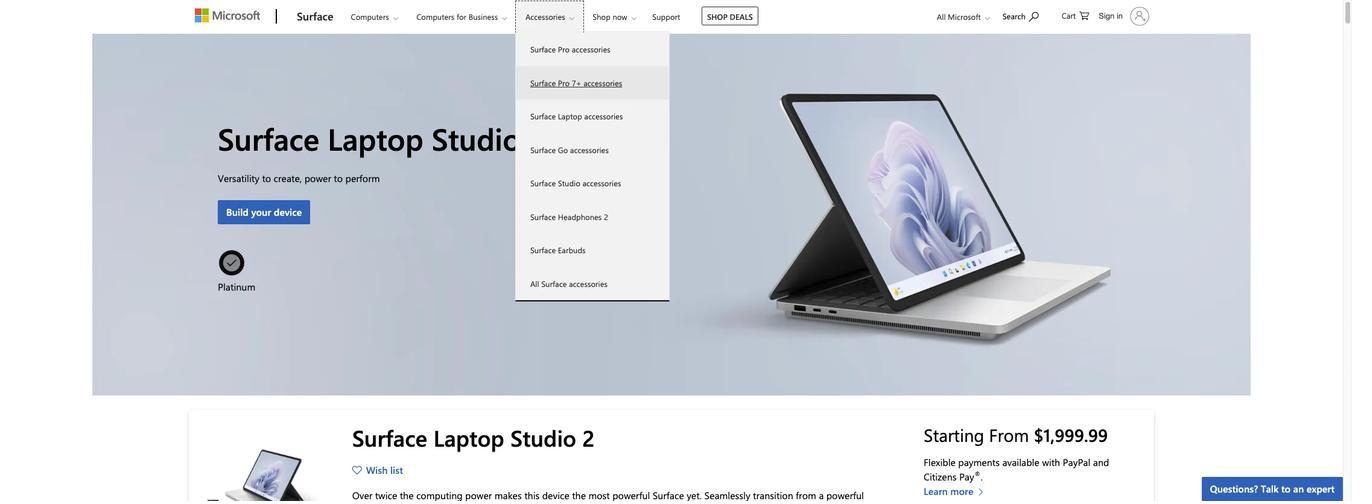Task type: locate. For each thing, give the bounding box(es) containing it.
cart
[[1062, 10, 1076, 21]]

earbuds
[[558, 245, 586, 255]]

questions? talk to an expert
[[1210, 483, 1335, 495]]

for
[[457, 11, 467, 22]]

surface left earbuds
[[530, 245, 556, 255]]

wish list
[[366, 464, 403, 477]]

all left microsoft
[[937, 11, 946, 22]]

business
[[469, 11, 498, 22]]

accessories
[[526, 11, 565, 22]]

versatility
[[218, 172, 259, 185]]

0 horizontal spatial to
[[262, 172, 271, 185]]

accessories down surface pro 7+ accessories link
[[584, 111, 623, 121]]

computers
[[351, 11, 389, 22], [417, 11, 455, 22]]

a surface laptop studio 2 in platinum. image
[[92, 34, 1251, 396]]

1 horizontal spatial all
[[937, 11, 946, 22]]

accessories for surface go accessories
[[570, 145, 609, 155]]

1 horizontal spatial computers
[[417, 11, 455, 22]]

surface left go at the left
[[530, 145, 556, 155]]

pro
[[558, 44, 570, 54], [558, 78, 570, 88]]

surface left the '7+' at the left
[[530, 78, 556, 88]]

expert
[[1307, 483, 1335, 495]]

1 pro from the top
[[558, 44, 570, 54]]

1 horizontal spatial laptop
[[433, 423, 504, 453]]

surface studio accessories
[[530, 178, 621, 188]]

1 vertical spatial pro
[[558, 78, 570, 88]]

and
[[1093, 456, 1109, 469]]

to right power
[[334, 172, 343, 185]]

all microsoft
[[937, 11, 981, 22]]

1 computers from the left
[[351, 11, 389, 22]]

learn
[[924, 485, 948, 498]]

surface laptop studio 2
[[218, 118, 546, 159], [352, 423, 595, 453]]

to left an
[[1282, 483, 1291, 495]]

2 horizontal spatial 2
[[604, 211, 608, 222]]

2
[[529, 118, 546, 159], [604, 211, 608, 222], [582, 423, 595, 453]]

build your device
[[226, 206, 302, 218]]

surface link
[[291, 1, 339, 33]]

wish list button
[[352, 464, 407, 478]]

0 horizontal spatial all
[[530, 278, 539, 289]]

search button
[[997, 2, 1044, 29]]

surface earbuds
[[530, 245, 586, 255]]

a surface laptop studio 2 in stage mode. image
[[208, 425, 328, 501]]

accessories
[[572, 44, 611, 54], [584, 78, 622, 88], [584, 111, 623, 121], [570, 145, 609, 155], [583, 178, 621, 188], [569, 278, 608, 289]]

headphones
[[558, 211, 602, 222]]

2 for a surface laptop studio 2 in platinum. image
[[529, 118, 546, 159]]

all surface accessories
[[530, 278, 608, 289]]

payments
[[958, 456, 1000, 469]]

surface studio accessories link
[[516, 167, 669, 200]]

sign in
[[1099, 11, 1123, 21]]

0 horizontal spatial 2
[[529, 118, 546, 159]]

pro left the '7+' at the left
[[558, 78, 570, 88]]

1 horizontal spatial 2
[[582, 423, 595, 453]]

1 vertical spatial studio
[[558, 178, 580, 188]]

in
[[1117, 11, 1123, 21]]

studio for a surface laptop studio 2 in stage mode. image
[[510, 423, 576, 453]]

starting
[[924, 424, 984, 447]]

computers for computers for business
[[417, 11, 455, 22]]

2 vertical spatial 2
[[582, 423, 595, 453]]

accessories for surface studio accessories
[[583, 178, 621, 188]]

all microsoft button
[[927, 1, 996, 33]]

all inside dropdown button
[[937, 11, 946, 22]]

pro for 7+
[[558, 78, 570, 88]]

surface laptop accessories link
[[516, 100, 669, 133]]

0 vertical spatial surface laptop studio 2
[[218, 118, 546, 159]]

1 vertical spatial all
[[530, 278, 539, 289]]

0 horizontal spatial computers
[[351, 11, 389, 22]]

surface up create,
[[218, 118, 319, 159]]

search
[[1003, 11, 1026, 21]]

accessories up surface pro 7+ accessories link
[[572, 44, 611, 54]]

all down surface earbuds
[[530, 278, 539, 289]]

surface laptop studio 2 for a surface laptop studio 2 in platinum. image
[[218, 118, 546, 159]]

1 vertical spatial 2
[[604, 211, 608, 222]]

accessories button
[[515, 1, 584, 33]]

0 vertical spatial pro
[[558, 44, 570, 54]]

accessories down the "surface earbuds" link
[[569, 278, 608, 289]]

accessories down "surface go accessories" link
[[583, 178, 621, 188]]

surface up wish list
[[352, 423, 427, 453]]

shop deals
[[707, 11, 753, 22]]

studio
[[432, 118, 521, 159], [558, 178, 580, 188], [510, 423, 576, 453]]

pro for accessories
[[558, 44, 570, 54]]

laptop
[[558, 111, 582, 121], [328, 118, 423, 159], [433, 423, 504, 453]]

more
[[951, 485, 974, 498]]

accessories right go at the left
[[570, 145, 609, 155]]

1 vertical spatial surface laptop studio 2
[[352, 423, 595, 453]]

microsoft image
[[195, 8, 260, 22]]

to
[[262, 172, 271, 185], [334, 172, 343, 185], [1282, 483, 1291, 495]]

0 vertical spatial all
[[937, 11, 946, 22]]

surface earbuds link
[[516, 234, 669, 267]]

computers left 'for'
[[417, 11, 455, 22]]

2 computers from the left
[[417, 11, 455, 22]]

from
[[989, 424, 1029, 447]]

2 vertical spatial studio
[[510, 423, 576, 453]]

computers inside computers for business "dropdown button"
[[417, 11, 455, 22]]

support
[[652, 11, 680, 22]]

pro down accessories dropdown button at the top
[[558, 44, 570, 54]]

0 vertical spatial studio
[[432, 118, 521, 159]]

surface left computers "dropdown button"
[[297, 9, 333, 24]]

computers inside computers "dropdown button"
[[351, 11, 389, 22]]

0 horizontal spatial laptop
[[328, 118, 423, 159]]

® . learn more
[[924, 469, 983, 498]]

2 horizontal spatial to
[[1282, 483, 1291, 495]]

build your device link
[[218, 200, 310, 224]]

an
[[1293, 483, 1304, 495]]

deals
[[730, 11, 753, 22]]

surface up surface earbuds
[[530, 211, 556, 222]]

shop
[[707, 11, 728, 22]]

surface up 'surface go accessories'
[[530, 111, 556, 121]]

questions?
[[1210, 483, 1258, 495]]

surface headphones 2 link
[[516, 200, 669, 234]]

sign in link
[[1092, 2, 1154, 31]]

sign
[[1099, 11, 1115, 21]]

surface
[[297, 9, 333, 24], [530, 44, 556, 54], [530, 78, 556, 88], [530, 111, 556, 121], [218, 118, 319, 159], [530, 145, 556, 155], [530, 178, 556, 188], [530, 211, 556, 222], [530, 245, 556, 255], [541, 278, 567, 289], [352, 423, 427, 453]]

0 vertical spatial 2
[[529, 118, 546, 159]]

2 pro from the top
[[558, 78, 570, 88]]

build
[[226, 206, 249, 218]]

laptop for a surface laptop studio 2 in stage mode. image
[[433, 423, 504, 453]]

perform
[[345, 172, 380, 185]]

to left create,
[[262, 172, 271, 185]]

computers button
[[341, 1, 408, 33]]

computers right "surface" link
[[351, 11, 389, 22]]

all
[[937, 11, 946, 22], [530, 278, 539, 289]]

device
[[274, 206, 302, 218]]

$1,999.99
[[1034, 424, 1108, 447]]



Task type: vqa. For each thing, say whether or not it's contained in the screenshot.
1st IS from the bottom of the page
no



Task type: describe. For each thing, give the bounding box(es) containing it.
versatility to create, power to perform
[[218, 172, 380, 185]]

computers for business button
[[406, 1, 517, 33]]

accessories for all surface accessories
[[569, 278, 608, 289]]

flexible
[[924, 456, 956, 469]]

list
[[390, 464, 403, 477]]

shop now button
[[582, 1, 646, 33]]

accessories for surface pro accessories
[[572, 44, 611, 54]]

2 horizontal spatial laptop
[[558, 111, 582, 121]]

platinum
[[218, 281, 255, 293]]

surface go accessories link
[[516, 133, 669, 167]]

now
[[613, 11, 627, 22]]

surface go accessories
[[530, 145, 609, 155]]

Search search field
[[997, 2, 1051, 29]]

surface laptop studio 2 for a surface laptop studio 2 in stage mode. image
[[352, 423, 595, 453]]

paypal
[[1063, 456, 1091, 469]]

citizens
[[924, 471, 957, 483]]

go
[[558, 145, 568, 155]]

shop deals link
[[702, 7, 758, 25]]

laptop for a surface laptop studio 2 in platinum. image
[[328, 118, 423, 159]]

surface up surface headphones 2
[[530, 178, 556, 188]]

pay
[[959, 471, 974, 483]]

your
[[251, 206, 271, 218]]

2 for a surface laptop studio 2 in stage mode. image
[[582, 423, 595, 453]]

cart link
[[1062, 1, 1089, 30]]

available
[[1002, 456, 1040, 469]]

surface pro 7+ accessories link
[[516, 66, 669, 100]]

®
[[974, 469, 981, 479]]

talk
[[1261, 483, 1279, 495]]

surface down accessories
[[530, 44, 556, 54]]

surface headphones 2
[[530, 211, 608, 222]]

.
[[981, 471, 983, 483]]

create,
[[274, 172, 302, 185]]

surface down surface earbuds
[[541, 278, 567, 289]]

accessories right the '7+' at the left
[[584, 78, 622, 88]]

all for all surface accessories
[[530, 278, 539, 289]]

to inside 'dropdown button'
[[1282, 483, 1291, 495]]

all surface accessories link
[[516, 267, 669, 300]]

learn more link
[[924, 484, 990, 499]]

flexible payments available with paypal and citizens pay
[[924, 456, 1109, 483]]

microsoft
[[948, 11, 981, 22]]

questions? talk to an expert button
[[1202, 477, 1343, 501]]

surface pro accessories
[[530, 44, 611, 54]]

wish
[[366, 464, 388, 477]]

with
[[1042, 456, 1060, 469]]

accessories for surface laptop accessories
[[584, 111, 623, 121]]

computers for business
[[417, 11, 498, 22]]

computers for computers
[[351, 11, 389, 22]]

surface pro accessories link
[[516, 33, 669, 66]]

1 horizontal spatial to
[[334, 172, 343, 185]]

studio for a surface laptop studio 2 in platinum. image
[[432, 118, 521, 159]]

support link
[[647, 1, 686, 30]]

all for all microsoft
[[937, 11, 946, 22]]

7+
[[572, 78, 581, 88]]

shop now
[[593, 11, 627, 22]]

starting from $1,999.99
[[924, 424, 1108, 447]]

surface pro 7+ accessories
[[530, 78, 622, 88]]

shop
[[593, 11, 611, 22]]

power
[[305, 172, 331, 185]]

surface laptop accessories
[[530, 111, 623, 121]]



